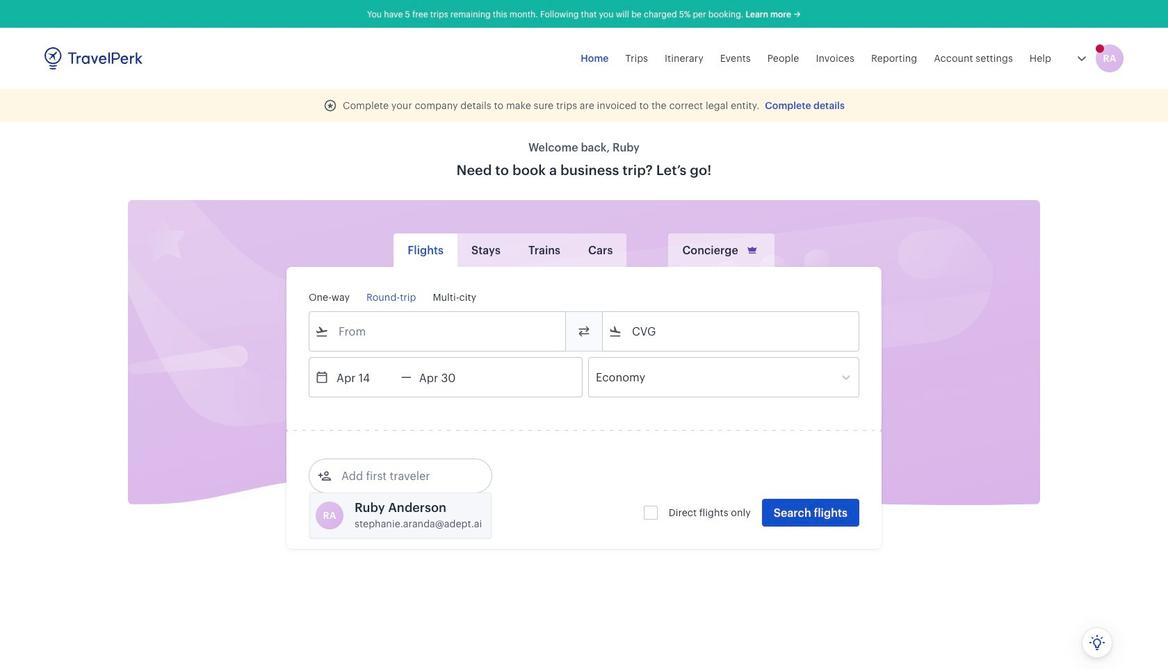 Task type: describe. For each thing, give the bounding box(es) containing it.
To search field
[[623, 321, 841, 343]]

Return text field
[[412, 358, 484, 397]]

Depart text field
[[329, 358, 401, 397]]

From search field
[[329, 321, 547, 343]]



Task type: locate. For each thing, give the bounding box(es) containing it.
Add first traveler search field
[[332, 465, 477, 488]]



